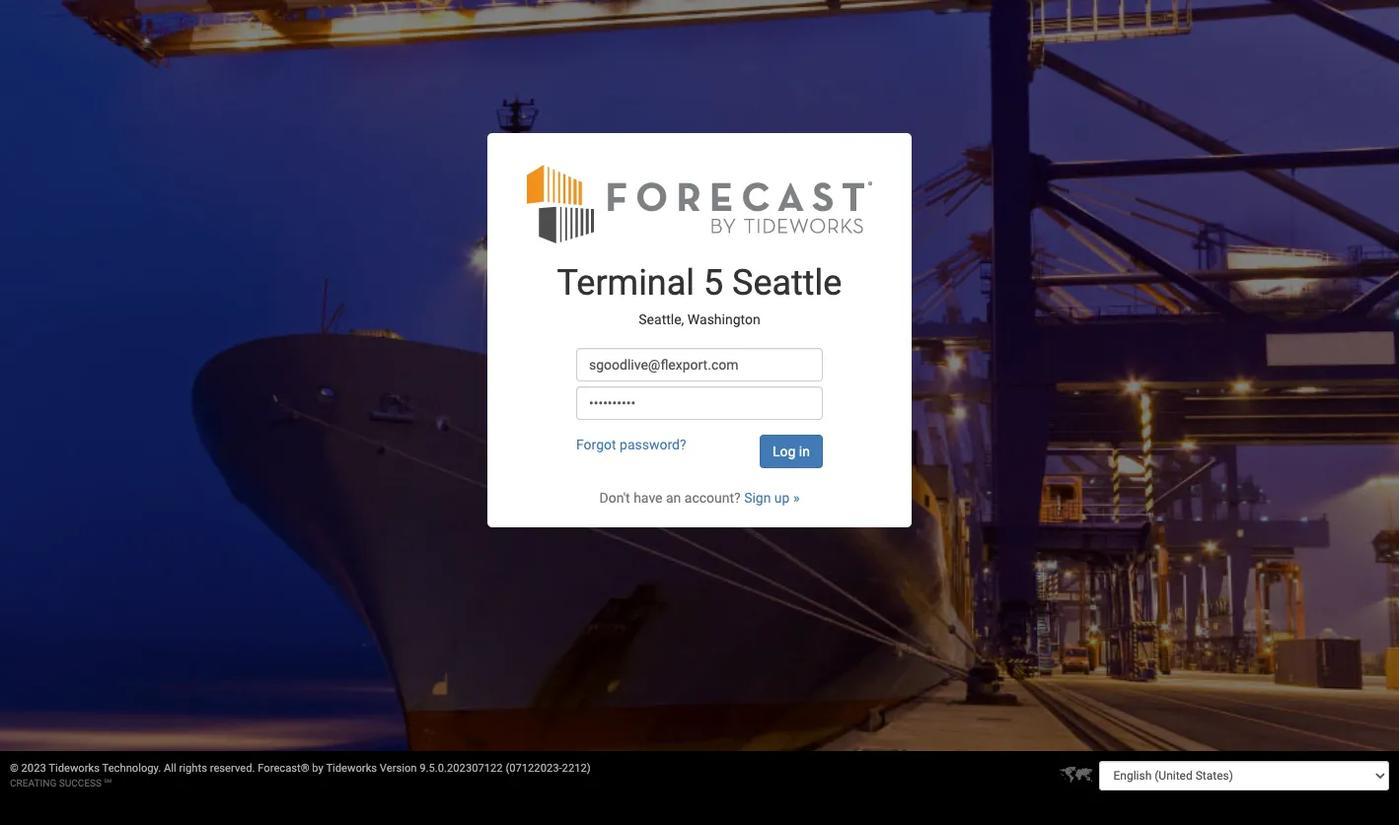 Task type: describe. For each thing, give the bounding box(es) containing it.
℠
[[104, 778, 112, 789]]

version
[[380, 763, 417, 776]]

don't have an account? sign up »
[[599, 490, 800, 506]]

forgot password? link
[[576, 437, 686, 453]]

5
[[703, 262, 723, 304]]

1 tideworks from the left
[[49, 763, 100, 776]]

sign
[[744, 490, 771, 506]]

© 2023 tideworks technology. all rights reserved. forecast® by tideworks version 9.5.0.202307122 (07122023-2212) creating success ℠
[[10, 763, 591, 789]]

forecast®
[[258, 763, 309, 776]]

9.5.0.202307122
[[420, 763, 503, 776]]

forgot password? log in
[[576, 437, 810, 460]]

washington
[[688, 312, 760, 328]]

Email or username text field
[[576, 348, 823, 382]]

log
[[773, 444, 796, 460]]

log in button
[[760, 435, 823, 468]]

account?
[[684, 490, 741, 506]]

sign up » link
[[744, 490, 800, 506]]

forgot
[[576, 437, 616, 453]]

an
[[666, 490, 681, 506]]

»
[[793, 490, 800, 506]]

terminal 5 seattle seattle, washington
[[557, 262, 842, 328]]

in
[[799, 444, 810, 460]]

©
[[10, 763, 19, 776]]

Password password field
[[576, 387, 823, 420]]

up
[[774, 490, 790, 506]]

rights
[[179, 763, 207, 776]]



Task type: locate. For each thing, give the bounding box(es) containing it.
2 tideworks from the left
[[326, 763, 377, 776]]

by
[[312, 763, 323, 776]]

2023
[[21, 763, 46, 776]]

tideworks right by
[[326, 763, 377, 776]]

don't
[[599, 490, 630, 506]]

seattle
[[732, 262, 842, 304]]

(07122023-
[[506, 763, 562, 776]]

seattle,
[[639, 312, 684, 328]]

tideworks up success
[[49, 763, 100, 776]]

have
[[634, 490, 663, 506]]

creating
[[10, 778, 56, 789]]

success
[[59, 778, 102, 789]]

technology.
[[102, 763, 161, 776]]

1 horizontal spatial tideworks
[[326, 763, 377, 776]]

2212)
[[562, 763, 591, 776]]

forecast® by tideworks image
[[527, 163, 872, 244]]

password?
[[620, 437, 686, 453]]

reserved.
[[210, 763, 255, 776]]

terminal
[[557, 262, 695, 304]]

all
[[164, 763, 176, 776]]

tideworks
[[49, 763, 100, 776], [326, 763, 377, 776]]

0 horizontal spatial tideworks
[[49, 763, 100, 776]]



Task type: vqa. For each thing, say whether or not it's contained in the screenshot.
98106
no



